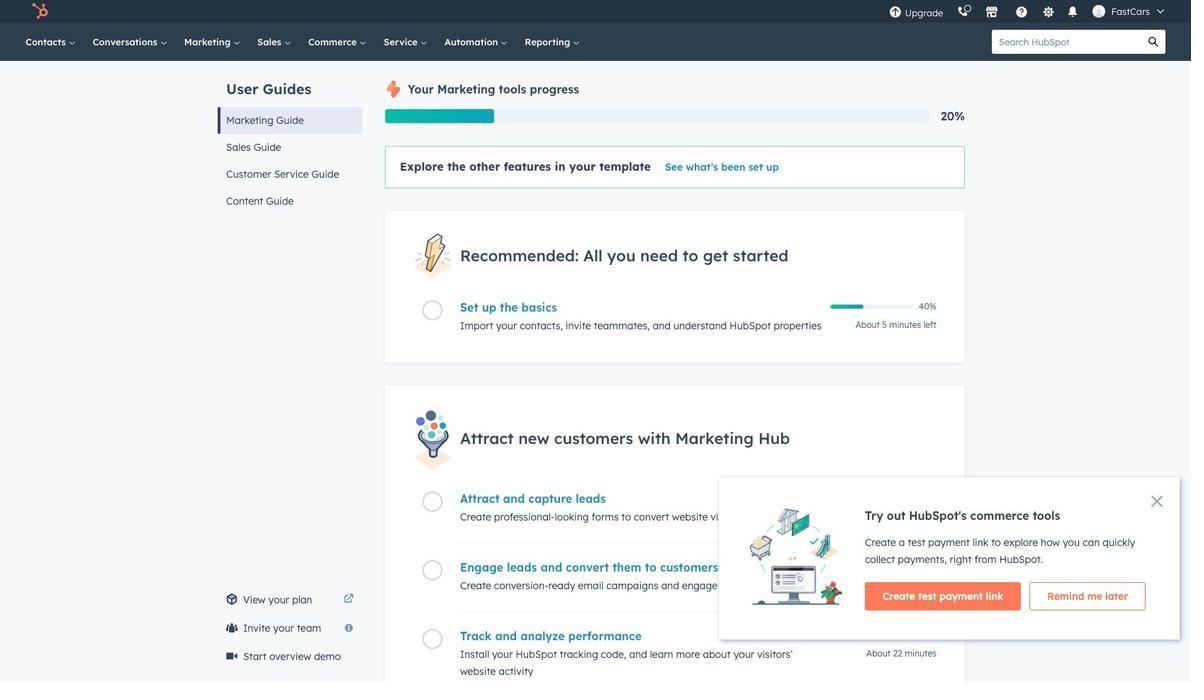 Task type: vqa. For each thing, say whether or not it's contained in the screenshot.
Link opens in a new window image
yes



Task type: locate. For each thing, give the bounding box(es) containing it.
[object object] complete progress bar
[[830, 305, 864, 309]]

link opens in a new window image
[[344, 592, 354, 609]]

menu
[[882, 0, 1174, 23]]

user guides element
[[218, 61, 362, 215]]

Search HubSpot search field
[[992, 30, 1142, 54]]

progress bar
[[385, 109, 494, 123]]

marketplaces image
[[986, 6, 999, 19]]



Task type: describe. For each thing, give the bounding box(es) containing it.
close image
[[1152, 496, 1163, 508]]

christina overa image
[[1093, 5, 1106, 18]]

link opens in a new window image
[[344, 595, 354, 606]]



